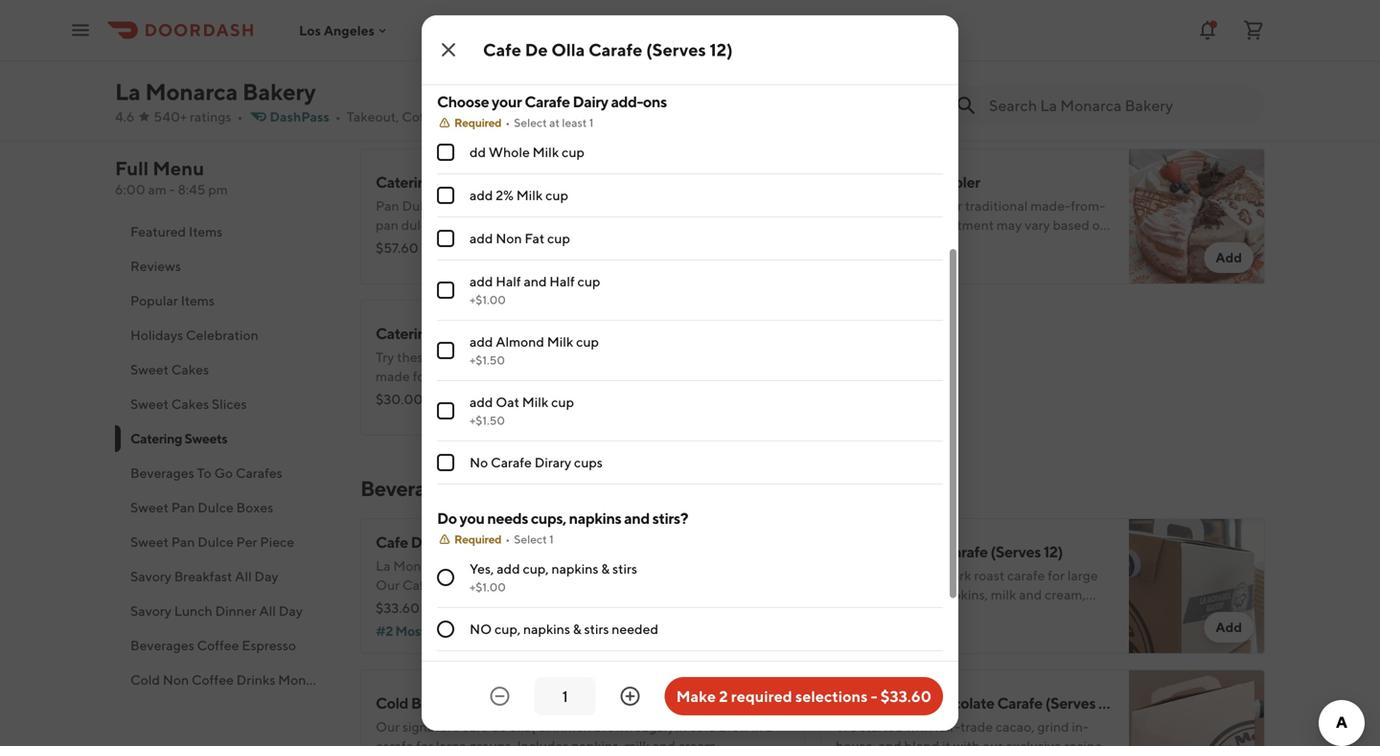 Task type: describe. For each thing, give the bounding box(es) containing it.
non for add
[[496, 231, 522, 246]]

dulce for per
[[198, 535, 234, 550]]

no
[[990, 236, 1006, 252]]

8:45
[[178, 182, 206, 198]]

carafe up yes,
[[464, 534, 509, 552]]

cake variety sampler image
[[1130, 149, 1266, 285]]

0 vertical spatial monarca
[[145, 78, 238, 105]]

0 vertical spatial napkins
[[569, 510, 622, 528]]

at
[[550, 116, 560, 129]]

1 vertical spatial de
[[491, 720, 507, 735]]

catering-pan dulce tray
[[376, 173, 541, 191]]

based
[[1053, 217, 1090, 233]]

from-
[[1071, 198, 1106, 214]]

• select 1
[[506, 533, 554, 547]]

close cafe de olla carafe (serves 12) image
[[437, 38, 460, 61]]

milk inside cold brewed cafe de olla carafe (serves 12) our signature cafe de olla( cinnmon brown sugar) in cold brew in a carafe for large groups. includes napkins, milk and cream
[[625, 739, 650, 747]]

assorted
[[901, 22, 962, 40]]

coffee right classic
[[398, 707, 440, 723]]

sweet pan dulce per piece button
[[115, 525, 338, 560]]

• right ratings
[[237, 109, 243, 125]]

non for cold
[[163, 673, 189, 688]]

our
[[376, 720, 400, 735]]

add 2% Milk cup checkbox
[[437, 187, 455, 204]]

add oat milk cup +$1.50
[[470, 395, 574, 428]]

• up takeout, coffee • 1.4 mi
[[422, 89, 427, 105]]

required
[[731, 688, 793, 706]]

and inside cold brewed cafe de olla carafe (serves 12) our signature cafe de olla( cinnmon brown sugar) in cold brew in a carafe for large groups. includes napkins, milk and cream
[[653, 739, 676, 747]]

holidays celebration button
[[115, 318, 338, 353]]

do
[[437, 510, 457, 528]]

scratch
[[836, 217, 880, 233]]

pan for tray
[[441, 173, 467, 191]]

1 in from the left
[[676, 720, 687, 735]]

catering-mini concha tray image
[[669, 0, 805, 133]]

assortment
[[923, 217, 994, 233]]

takeout, coffee • 1.4 mi
[[347, 109, 499, 125]]

ratings
[[190, 109, 232, 125]]

make 2 required selections - $33.60 button
[[665, 678, 944, 716]]

mexican hot chocolate carafe (serves 12)
[[836, 695, 1118, 713]]

breakfast
[[174, 569, 232, 585]]

sweets
[[185, 431, 228, 447]]

menu
[[153, 157, 204, 180]]

1 vertical spatial day
[[279, 604, 303, 619]]

2 vertical spatial monarca
[[234, 707, 288, 723]]

a
[[766, 720, 773, 735]]

1 inside choose your carafe dairy add-ons group
[[589, 116, 594, 129]]

savory breakfast all day button
[[115, 560, 338, 595]]

roast
[[975, 568, 1005, 584]]

carafe inside "organic coffee carafe (serves 12) organic oaxacan dark roast carafe for large groups. includes napkins, milk and cream, sweeteners, stirrers and cups. serves twelve."
[[943, 543, 988, 561]]

No Carafe Dirary cups checkbox
[[437, 455, 455, 472]]

sweet pan dulce boxes
[[130, 500, 273, 516]]

add button for 12)
[[1205, 613, 1254, 643]]

may
[[997, 217, 1023, 233]]

$57.60
[[376, 240, 419, 256]]

cakes for sweet cakes slices
[[171, 396, 209, 412]]

(serves down the twelve.
[[1046, 695, 1096, 713]]

dashpass •
[[270, 109, 341, 125]]

hot
[[896, 695, 922, 713]]

- inside the cake variety sampler an assortment of our traditional made-from- scratch cakes. assortment may vary based on availability and location - no refunds for substitutions.
[[982, 236, 987, 252]]

catering-cocada tray image
[[669, 300, 805, 436]]

cups
[[574, 455, 603, 471]]

catering- for pan
[[376, 173, 441, 191]]

coffee for organic
[[893, 543, 940, 561]]

(serves down cups, at the bottom left
[[512, 534, 562, 552]]

• left takeout,
[[335, 109, 341, 125]]

sweet for sweet pan dulce per piece
[[130, 535, 169, 550]]

dd  Whole Milk  cup checkbox
[[437, 144, 455, 161]]

beverages coffee espresso
[[130, 638, 296, 654]]

12) inside "organic coffee carafe (serves 12) organic oaxacan dark roast carafe for large groups. includes napkins, milk and cream, sweeteners, stirrers and cups. serves twelve."
[[1044, 543, 1063, 561]]

1 vertical spatial signature
[[290, 707, 350, 723]]

slices
[[212, 396, 247, 412]]

serves
[[1016, 606, 1057, 622]]

catering-assorted cookie tray image
[[1130, 0, 1266, 133]]

+$1.50 for almond
[[470, 354, 505, 367]]

takeout,
[[347, 109, 399, 125]]

add non fat cup
[[470, 231, 570, 246]]

- down no
[[462, 477, 470, 501]]

la monarca bakery
[[115, 78, 316, 105]]

cafe
[[462, 720, 488, 735]]

0 horizontal spatial drinks
[[192, 707, 231, 723]]

olla inside cold brewed cafe de olla carafe (serves 12) our signature cafe de olla( cinnmon brown sugar) in cold brew in a carafe for large groups. includes napkins, milk and cream
[[522, 695, 550, 713]]

chocolate
[[925, 695, 995, 713]]

add for add half and half cup +$1.00
[[470, 274, 493, 290]]

required for your
[[455, 116, 502, 129]]

no cup, napkins & stirs needed
[[470, 622, 659, 638]]

1 horizontal spatial to
[[474, 477, 497, 501]]

and inside add half and half cup +$1.00
[[524, 274, 547, 290]]

signature inside button
[[335, 673, 394, 688]]

includes inside cold brewed cafe de olla carafe (serves 12) our signature cafe de olla( cinnmon brown sugar) in cold brew in a carafe for large groups. includes napkins, milk and cream
[[517, 739, 569, 747]]

add for assortment
[[1216, 250, 1243, 266]]

$30.00
[[376, 392, 423, 408]]

$27.60 •
[[376, 89, 427, 105]]

dd
[[470, 144, 486, 160]]

2%
[[496, 187, 514, 203]]

$27.60
[[376, 89, 418, 105]]

beverages to go carafes
[[130, 466, 283, 481]]

items for featured items
[[189, 224, 223, 240]]

drinks inside button
[[237, 673, 276, 688]]

catering
[[130, 431, 182, 447]]

cold brewed cafe de olla carafe (serves 12) our signature cafe de olla( cinnmon brown sugar) in cold brew in a carafe for large groups. includes napkins, milk and cream
[[376, 695, 773, 747]]

featured items
[[130, 224, 223, 240]]

cafe de olla carafe (serves 12) inside dialog
[[483, 39, 733, 60]]

1 vertical spatial cafe
[[376, 534, 408, 552]]

refunds
[[1008, 236, 1055, 252]]

boxes
[[236, 500, 273, 516]]

savory for savory lunch dinner all day
[[130, 604, 172, 619]]

liked
[[428, 624, 461, 640]]

pan for boxes
[[171, 500, 195, 516]]

brew
[[719, 720, 750, 735]]

la
[[115, 78, 141, 105]]

(7)
[[951, 89, 967, 105]]

cup for add non fat cup
[[548, 231, 570, 246]]

your
[[492, 93, 522, 111]]

cold
[[690, 720, 716, 735]]

holidays celebration
[[130, 327, 259, 343]]

beverages coffee espresso button
[[115, 629, 338, 664]]

dinner
[[215, 604, 257, 619]]

catering sweets
[[130, 431, 228, 447]]

12) inside dialog
[[710, 39, 733, 60]]

reviews button
[[115, 249, 338, 284]]

0 vertical spatial day
[[255, 569, 279, 585]]

#2
[[376, 624, 393, 640]]

open menu image
[[69, 19, 92, 42]]

location
[[930, 236, 979, 252]]

and up the serves
[[1020, 587, 1043, 603]]

dairy
[[573, 93, 609, 111]]

savory for savory breakfast all day
[[130, 569, 172, 585]]

cake
[[836, 173, 871, 191]]

organic coffee carafe (serves 12) organic oaxacan dark roast carafe for large groups. includes napkins, milk and cream, sweeteners, stirrers and cups. serves twelve.
[[836, 543, 1103, 622]]

(serves inside cold brewed cafe de olla carafe (serves 12) our signature cafe de olla( cinnmon brown sugar) in cold brew in a carafe for large groups. includes napkins, milk and cream
[[601, 695, 651, 713]]

- inside button
[[871, 688, 878, 706]]

add for add almond milk cup +$1.50
[[470, 334, 493, 350]]

Current quantity is 1 number field
[[546, 687, 585, 708]]

am
[[148, 182, 167, 198]]

add button for assortment
[[1205, 243, 1254, 273]]

carafe up add-
[[589, 39, 643, 60]]

organic coffee carafe (serves 12) image
[[1130, 519, 1266, 655]]

for inside "organic coffee carafe (serves 12) organic oaxacan dark roast carafe for large groups. includes napkins, milk and cream, sweeteners, stirrers and cups. serves twelve."
[[1048, 568, 1065, 584]]

needed
[[612, 622, 659, 638]]

savory lunch dinner all day button
[[115, 595, 338, 629]]

1 organic from the top
[[836, 543, 891, 561]]

(serves inside "organic coffee carafe (serves 12) organic oaxacan dark roast carafe for large groups. includes napkins, milk and cream, sweeteners, stirrers and cups. serves twelve."
[[991, 543, 1041, 561]]

vary
[[1025, 217, 1051, 233]]

espresso
[[242, 638, 296, 654]]

savory breakfast all day
[[130, 569, 279, 585]]

carafe inside cold brewed cafe de olla carafe (serves 12) our signature cafe de olla( cinnmon brown sugar) in cold brew in a carafe for large groups. includes napkins, milk and cream
[[552, 695, 598, 713]]

pm
[[208, 182, 228, 198]]

cups,
[[531, 510, 567, 528]]

full
[[115, 157, 149, 180]]

dirary
[[535, 455, 572, 471]]

& inside yes, add cup, napkins & stirs +$1.00
[[601, 561, 610, 577]]

per
[[236, 535, 257, 550]]

carafe right no
[[491, 455, 532, 471]]

cinnmon
[[539, 720, 592, 735]]

catering-cocada tray
[[376, 325, 524, 343]]

2 in from the left
[[752, 720, 764, 735]]

carafes inside button
[[236, 466, 283, 481]]

dd  whole milk  cup
[[470, 144, 585, 160]]

napkins, inside "organic coffee carafe (serves 12) organic oaxacan dark roast carafe for large groups. includes napkins, milk and cream, sweeteners, stirrers and cups. serves twelve."
[[938, 587, 989, 603]]

#2 most liked
[[376, 624, 461, 640]]

choose your carafe dairy add-ons
[[437, 93, 667, 111]]

groups. inside "organic coffee carafe (serves 12) organic oaxacan dark roast carafe for large groups. includes napkins, milk and cream, sweeteners, stirrers and cups. serves twelve."
[[836, 587, 881, 603]]

cafe de olla carafe (serves 12) dialog
[[422, 0, 959, 732]]

substitutions.
[[836, 256, 918, 271]]

1 vertical spatial cafe de olla carafe (serves 12)
[[376, 534, 585, 552]]

sweet pan dulce boxes button
[[115, 491, 338, 525]]

ons
[[643, 93, 667, 111]]

2 vertical spatial napkins
[[524, 622, 571, 638]]

monarca inside button
[[278, 673, 332, 688]]

none radio inside 'do you needs cups, napkins and stirs?' group
[[437, 570, 455, 587]]

do you needs cups, napkins and stirs? group
[[437, 508, 944, 652]]

sweet for sweet cakes slices
[[130, 396, 169, 412]]



Task type: locate. For each thing, give the bounding box(es) containing it.
cakes up the sweet cakes slices
[[171, 362, 209, 378]]

12) inside cold brewed cafe de olla carafe (serves 12) our signature cafe de olla( cinnmon brown sugar) in cold brew in a carafe for large groups. includes napkins, milk and cream
[[654, 695, 673, 713]]

0 vertical spatial pan
[[441, 173, 467, 191]]

1 horizontal spatial groups.
[[836, 587, 881, 603]]

0 vertical spatial non
[[496, 231, 522, 246]]

add half and half cup +$1.00
[[470, 274, 601, 307]]

carafes
[[236, 466, 283, 481], [532, 477, 604, 501]]

0 vertical spatial 1
[[589, 116, 594, 129]]

groups. up sweeteners,
[[836, 587, 881, 603]]

add Non Fat cup checkbox
[[437, 230, 455, 247]]

0 vertical spatial cup,
[[523, 561, 549, 577]]

catering- for assorted
[[836, 22, 901, 40]]

carafe right roast
[[1008, 568, 1046, 584]]

0 vertical spatial cafe
[[483, 39, 522, 60]]

almond
[[496, 334, 545, 350]]

540+ ratings •
[[154, 109, 243, 125]]

do you needs cups, napkins and stirs?
[[437, 510, 689, 528]]

1 vertical spatial napkins
[[552, 561, 599, 577]]

0 vertical spatial select
[[514, 116, 547, 129]]

cold for brewed
[[376, 695, 409, 713]]

cold for non
[[130, 673, 160, 688]]

0 vertical spatial groups.
[[836, 587, 881, 603]]

napkins inside yes, add cup, napkins & stirs +$1.00
[[552, 561, 599, 577]]

1.4
[[465, 109, 482, 125]]

milk for whole
[[533, 144, 559, 160]]

• down needs at the left bottom of page
[[506, 533, 510, 547]]

cafe up cafe
[[466, 695, 499, 713]]

to inside button
[[197, 466, 212, 481]]

tray for catering-assorted cookie tray
[[1016, 22, 1044, 40]]

3 sweet from the top
[[130, 500, 169, 516]]

choose your carafe dairy add-ons group
[[437, 91, 944, 485]]

$33.60 inside button
[[881, 688, 932, 706]]

day down the piece
[[255, 569, 279, 585]]

milk inside "organic coffee carafe (serves 12) organic oaxacan dark roast carafe for large groups. includes napkins, milk and cream, sweeteners, stirrers and cups. serves twelve."
[[991, 587, 1017, 603]]

coffee down savory lunch dinner all day
[[197, 638, 239, 654]]

required inside 'do you needs cups, napkins and stirs?' group
[[455, 533, 502, 547]]

signature
[[403, 720, 460, 735]]

1 vertical spatial all
[[259, 604, 276, 619]]

de inside dialog
[[525, 39, 548, 60]]

100% left (7)
[[914, 89, 949, 105]]

cream,
[[1045, 587, 1086, 603]]

1 vertical spatial select
[[514, 533, 547, 547]]

notification bell image
[[1197, 19, 1220, 42]]

selections
[[796, 688, 868, 706]]

beverages down lunch
[[130, 638, 194, 654]]

cup for add almond milk cup +$1.50
[[576, 334, 599, 350]]

0 vertical spatial for
[[1058, 236, 1075, 252]]

1 vertical spatial required
[[455, 533, 502, 547]]

0 horizontal spatial olla
[[433, 534, 461, 552]]

0 vertical spatial de
[[525, 39, 548, 60]]

for inside cold brewed cafe de olla carafe (serves 12) our signature cafe de olla( cinnmon brown sugar) in cold brew in a carafe for large groups. includes napkins, milk and cream
[[416, 739, 433, 747]]

0 horizontal spatial $33.60
[[376, 601, 420, 617]]

0 vertical spatial stirs
[[613, 561, 638, 577]]

cake variety sampler an assortment of our traditional made-from- scratch cakes. assortment may vary based on availability and location - no refunds for substitutions.
[[836, 173, 1108, 271]]

olla inside dialog
[[552, 39, 585, 60]]

(10)
[[486, 89, 510, 105]]

dulce inside button
[[198, 535, 234, 550]]

catering-
[[376, 22, 441, 40], [836, 22, 901, 40], [376, 173, 441, 191], [376, 325, 441, 343]]

0 horizontal spatial 1
[[550, 533, 554, 547]]

1 vertical spatial milk
[[625, 739, 650, 747]]

& down yes, add cup, napkins & stirs +$1.00
[[573, 622, 582, 638]]

• right mi
[[506, 116, 510, 129]]

(serves
[[646, 39, 706, 60], [512, 534, 562, 552], [991, 543, 1041, 561], [601, 695, 651, 713], [1046, 695, 1096, 713]]

monarca down the cold non coffee drinks monarca signature
[[234, 707, 288, 723]]

1 vertical spatial &
[[573, 622, 582, 638]]

- inside full menu 6:00 am - 8:45 pm
[[169, 182, 175, 198]]

+$1.50 inside add almond milk cup +$1.50
[[470, 354, 505, 367]]

-
[[169, 182, 175, 198], [982, 236, 987, 252], [462, 477, 470, 501], [871, 688, 878, 706]]

mexican hot chocolate carafe (serves 12) image
[[1130, 670, 1266, 747]]

1 vertical spatial olla
[[433, 534, 461, 552]]

monarca up cold iced drinks monarca signature classic coffee
[[278, 673, 332, 688]]

includes inside "organic coffee carafe (serves 12) organic oaxacan dark roast carafe for large groups. includes napkins, milk and cream, sweeteners, stirrers and cups. serves twelve."
[[884, 587, 936, 603]]

2 vertical spatial for
[[416, 739, 433, 747]]

stirs up "needed" at left bottom
[[613, 561, 638, 577]]

go up needs at the left bottom of page
[[500, 477, 529, 501]]

0 vertical spatial cakes
[[171, 362, 209, 378]]

twelve.
[[1059, 606, 1103, 622]]

0 vertical spatial all
[[235, 569, 252, 585]]

los angeles button
[[299, 22, 390, 38]]

4 sweet from the top
[[130, 535, 169, 550]]

0 vertical spatial carafe
[[1008, 568, 1046, 584]]

napkins,
[[938, 587, 989, 603], [572, 739, 622, 747]]

1 horizontal spatial half
[[550, 274, 575, 290]]

make 2 required selections - $33.60
[[677, 688, 932, 706]]

sweet down beverages to go carafes
[[130, 500, 169, 516]]

variety
[[874, 173, 922, 191]]

milk down sugar)
[[625, 739, 650, 747]]

monarca
[[145, 78, 238, 105], [278, 673, 332, 688], [234, 707, 288, 723]]

add inside add oat milk cup +$1.50
[[470, 395, 493, 410]]

holidays
[[130, 327, 183, 343]]

0 items, open order cart image
[[1243, 19, 1266, 42]]

+$1.50 down cocada
[[470, 354, 505, 367]]

+$1.50 inside add oat milk cup +$1.50
[[470, 414, 505, 428]]

signature
[[335, 673, 394, 688], [290, 707, 350, 723]]

0 horizontal spatial napkins,
[[572, 739, 622, 747]]

1 cakes from the top
[[171, 362, 209, 378]]

1 horizontal spatial large
[[1068, 568, 1099, 584]]

milk right oat
[[522, 395, 549, 410]]

1 vertical spatial includes
[[517, 739, 569, 747]]

availability
[[836, 236, 901, 252]]

Item Search search field
[[990, 95, 1250, 116]]

and down the fat
[[524, 274, 547, 290]]

1 horizontal spatial $33.60
[[881, 688, 932, 706]]

2 required from the top
[[455, 533, 502, 547]]

coffee inside "organic coffee carafe (serves 12) organic oaxacan dark roast carafe for large groups. includes napkins, milk and cream, sweeteners, stirrers and cups. serves twelve."
[[893, 543, 940, 561]]

1 vertical spatial dulce
[[198, 500, 234, 516]]

add button
[[744, 243, 794, 273], [1205, 243, 1254, 273], [1205, 613, 1254, 643]]

popular items
[[130, 293, 215, 309]]

sweet up catering at the bottom left
[[130, 396, 169, 412]]

los
[[299, 22, 321, 38]]

2 vertical spatial dulce
[[198, 535, 234, 550]]

olla
[[552, 39, 585, 60], [433, 534, 461, 552], [522, 695, 550, 713]]

sweet inside button
[[130, 535, 169, 550]]

0 vertical spatial de
[[502, 695, 519, 713]]

6:00
[[115, 182, 145, 198]]

0 horizontal spatial carafe
[[376, 739, 414, 747]]

0 vertical spatial items
[[189, 224, 223, 240]]

bakery
[[242, 78, 316, 105]]

• inside 'do you needs cups, napkins and stirs?' group
[[506, 533, 510, 547]]

cup for add oat milk cup +$1.50
[[551, 395, 574, 410]]

cafe inside dialog
[[483, 39, 522, 60]]

1 horizontal spatial olla
[[522, 695, 550, 713]]

1 required from the top
[[455, 116, 502, 129]]

+$1.00 inside yes, add cup, napkins & stirs +$1.00
[[470, 581, 506, 595]]

1 vertical spatial items
[[181, 293, 215, 309]]

0 horizontal spatial stirs
[[584, 622, 609, 638]]

(serves up brown on the bottom
[[601, 695, 651, 713]]

and inside group
[[624, 510, 650, 528]]

no
[[470, 455, 488, 471]]

1 vertical spatial stirs
[[584, 622, 609, 638]]

milk right 2%
[[517, 187, 543, 203]]

pan inside sweet pan dulce per piece button
[[171, 535, 195, 550]]

pan inside sweet pan dulce boxes button
[[171, 500, 195, 516]]

1 horizontal spatial non
[[496, 231, 522, 246]]

1 vertical spatial savory
[[130, 604, 172, 619]]

cold down beverages coffee espresso
[[130, 673, 160, 688]]

in left a
[[752, 720, 764, 735]]

carafe inside "organic coffee carafe (serves 12) organic oaxacan dark roast carafe for large groups. includes napkins, milk and cream, sweeteners, stirrers and cups. serves twelve."
[[1008, 568, 1046, 584]]

0 vertical spatial $33.60
[[376, 601, 420, 617]]

cup for dd  whole milk  cup
[[562, 144, 585, 160]]

cafe up (10)
[[483, 39, 522, 60]]

cup right oat
[[551, 395, 574, 410]]

add for 12)
[[1216, 620, 1243, 636]]

carafe up dark
[[943, 543, 988, 561]]

2 savory from the top
[[130, 604, 172, 619]]

cakes
[[171, 362, 209, 378], [171, 396, 209, 412]]

cold non coffee drinks monarca signature
[[130, 673, 394, 688]]

0 horizontal spatial go
[[214, 466, 233, 481]]

1 horizontal spatial de
[[525, 39, 548, 60]]

go inside button
[[214, 466, 233, 481]]

milk for oat
[[522, 395, 549, 410]]

540+
[[154, 109, 187, 125]]

1 vertical spatial large
[[436, 739, 467, 747]]

cup inside add almond milk cup +$1.50
[[576, 334, 599, 350]]

cold inside button
[[130, 673, 160, 688]]

cakes.
[[883, 217, 921, 233]]

tray right cocada
[[496, 325, 524, 343]]

add inside add almond milk cup +$1.50
[[470, 334, 493, 350]]

0 vertical spatial savory
[[130, 569, 172, 585]]

carafe
[[589, 39, 643, 60], [525, 93, 570, 111], [491, 455, 532, 471], [464, 534, 509, 552], [943, 543, 988, 561], [552, 695, 598, 713], [998, 695, 1043, 713]]

cold iced drinks monarca signature classic coffee
[[130, 707, 440, 723]]

2 cakes from the top
[[171, 396, 209, 412]]

1 horizontal spatial cup,
[[523, 561, 549, 577]]

de right cafe
[[491, 720, 507, 735]]

beverages down catering at the bottom left
[[130, 466, 194, 481]]

2 vertical spatial pan
[[171, 535, 195, 550]]

0 horizontal spatial in
[[676, 720, 687, 735]]

100% for 100% (48)
[[450, 601, 485, 617]]

add almond milk cup +$1.50
[[470, 334, 599, 367]]

olla up the choose your carafe dairy add-ons
[[552, 39, 585, 60]]

2 +$1.50 from the top
[[470, 414, 505, 428]]

carafe right chocolate
[[998, 695, 1043, 713]]

1 horizontal spatial 1
[[589, 116, 594, 129]]

non inside button
[[163, 673, 189, 688]]

2 half from the left
[[550, 274, 575, 290]]

and down the "cakes." on the right top of the page
[[904, 236, 927, 252]]

NO cup, napkins & stirs needed radio
[[437, 621, 455, 639]]

select for needs
[[514, 533, 547, 547]]

+$1.50 for oat
[[470, 414, 505, 428]]

napkins down yes, add cup, napkins & stirs +$1.00
[[524, 622, 571, 638]]

100% up no
[[450, 601, 485, 617]]

0 vertical spatial &
[[601, 561, 610, 577]]

classic
[[352, 707, 395, 723]]

select for carafe
[[514, 116, 547, 129]]

items up holidays celebration
[[181, 293, 215, 309]]

no carafe dirary cups
[[470, 455, 603, 471]]

all inside savory breakfast all day button
[[235, 569, 252, 585]]

required inside choose your carafe dairy add-ons group
[[455, 116, 502, 129]]

traditional
[[965, 198, 1028, 214]]

1 inside 'do you needs cups, napkins and stirs?' group
[[550, 533, 554, 547]]

carafes up boxes
[[236, 466, 283, 481]]

• left 1.4
[[452, 109, 457, 125]]

select inside choose your carafe dairy add-ons group
[[514, 116, 547, 129]]

0 horizontal spatial to
[[197, 466, 212, 481]]

featured items button
[[115, 215, 338, 249]]

1 +$1.00 from the top
[[470, 293, 506, 307]]

concha
[[474, 22, 527, 40]]

1 half from the left
[[496, 274, 521, 290]]

cafe up #2
[[376, 534, 408, 552]]

dulce for tray
[[470, 173, 510, 191]]

catering- for mini
[[376, 22, 441, 40]]

1 vertical spatial cup,
[[495, 622, 521, 638]]

for inside the cake variety sampler an assortment of our traditional made-from- scratch cakes. assortment may vary based on availability and location - no refunds for substitutions.
[[1058, 236, 1075, 252]]

•
[[422, 89, 427, 105], [237, 109, 243, 125], [335, 109, 341, 125], [452, 109, 457, 125], [506, 116, 510, 129], [506, 533, 510, 547]]

1 horizontal spatial drinks
[[237, 673, 276, 688]]

items for popular items
[[181, 293, 215, 309]]

cookie
[[965, 22, 1013, 40]]

cafe inside cold brewed cafe de olla carafe (serves 12) our signature cafe de olla( cinnmon brown sugar) in cold brew in a carafe for large groups. includes napkins, milk and cream
[[466, 695, 499, 713]]

0 vertical spatial drinks
[[237, 673, 276, 688]]

add up cocada
[[470, 274, 493, 290]]

1 vertical spatial groups.
[[469, 739, 514, 747]]

+$1.00 up cocada
[[470, 293, 506, 307]]

dulce left 'per'
[[198, 535, 234, 550]]

add for add non fat cup
[[470, 231, 493, 246]]

0 vertical spatial dulce
[[470, 173, 510, 191]]

1 horizontal spatial napkins,
[[938, 587, 989, 603]]

non inside choose your carafe dairy add-ons group
[[496, 231, 522, 246]]

sweet cakes button
[[115, 353, 338, 387]]

+$1.00
[[470, 293, 506, 307], [470, 581, 506, 595]]

milk right almond
[[547, 334, 574, 350]]

$33.60 up most at the bottom of the page
[[376, 601, 420, 617]]

required down choose
[[455, 116, 502, 129]]

dashpass
[[270, 109, 330, 125]]

cakes for sweet cakes
[[171, 362, 209, 378]]

$33.60
[[376, 601, 420, 617], [881, 688, 932, 706]]

1 horizontal spatial includes
[[884, 587, 936, 603]]

4.6
[[115, 109, 135, 125]]

100% for 100% (10)
[[448, 89, 483, 105]]

mini
[[441, 22, 471, 40]]

increase quantity by 1 image
[[619, 686, 642, 709]]

milk for almond
[[547, 334, 574, 350]]

add left oat
[[470, 395, 493, 410]]

1 horizontal spatial carafes
[[532, 477, 604, 501]]

0 vertical spatial napkins,
[[938, 587, 989, 603]]

featured
[[130, 224, 186, 240]]

cup, inside yes, add cup, napkins & stirs +$1.00
[[523, 561, 549, 577]]

cafe de olla carafe (serves 12) image
[[669, 519, 805, 655]]

1 vertical spatial napkins,
[[572, 739, 622, 747]]

napkins
[[569, 510, 622, 528], [552, 561, 599, 577], [524, 622, 571, 638]]

beverages
[[130, 466, 194, 481], [361, 477, 458, 501], [130, 638, 194, 654]]

and inside the cake variety sampler an assortment of our traditional made-from- scratch cakes. assortment may vary based on availability and location - no refunds for substitutions.
[[904, 236, 927, 252]]

catering- for cocada
[[376, 325, 441, 343]]

0 horizontal spatial de
[[411, 534, 431, 552]]

(48)
[[488, 601, 513, 617]]

tray
[[529, 22, 558, 40], [1016, 22, 1044, 40], [513, 173, 541, 191], [496, 325, 524, 343]]

0 horizontal spatial non
[[163, 673, 189, 688]]

yes,
[[470, 561, 494, 577]]

napkins, down brown on the bottom
[[572, 739, 622, 747]]

0 horizontal spatial cup,
[[495, 622, 521, 638]]

0 vertical spatial milk
[[991, 587, 1017, 603]]

decrease quantity by 1 image
[[489, 686, 512, 709]]

None checkbox
[[437, 282, 455, 299], [437, 342, 455, 360], [437, 282, 455, 299], [437, 342, 455, 360]]

and left cups.
[[956, 606, 979, 622]]

None radio
[[437, 570, 455, 587]]

1 vertical spatial drinks
[[192, 707, 231, 723]]

beverages for beverages coffee espresso
[[130, 638, 194, 654]]

1 select from the top
[[514, 116, 547, 129]]

carafe down our
[[376, 739, 414, 747]]

1 vertical spatial pan
[[171, 500, 195, 516]]

add for add 2% milk cup
[[470, 187, 493, 203]]

savory lunch dinner all day
[[130, 604, 303, 619]]

groups.
[[836, 587, 881, 603], [469, 739, 514, 747]]

- left the no
[[982, 236, 987, 252]]

cup inside add oat milk cup +$1.50
[[551, 395, 574, 410]]

dulce for boxes
[[198, 500, 234, 516]]

1 savory from the top
[[130, 569, 172, 585]]

large inside "organic coffee carafe (serves 12) organic oaxacan dark roast carafe for large groups. includes napkins, milk and cream, sweeteners, stirrers and cups. serves twelve."
[[1068, 568, 1099, 584]]

sweet for sweet cakes
[[130, 362, 169, 378]]

de down beverages - to go carafes
[[411, 534, 431, 552]]

cafe de olla carafe (serves 12) down you
[[376, 534, 585, 552]]

dark
[[945, 568, 972, 584]]

1 horizontal spatial all
[[259, 604, 276, 619]]

non left the fat
[[496, 231, 522, 246]]

sweet pan dulce per piece
[[130, 535, 295, 550]]

choose
[[437, 93, 489, 111]]

for down signature at the left bottom of page
[[416, 739, 433, 747]]

• inside choose your carafe dairy add-ons group
[[506, 116, 510, 129]]

coffee for beverages
[[197, 638, 239, 654]]

catering-pan dulce tray image
[[669, 149, 805, 285]]

1 right "least"
[[589, 116, 594, 129]]

olla(
[[510, 720, 536, 735]]

drinks down espresso
[[237, 673, 276, 688]]

de up olla(
[[502, 695, 519, 713]]

None checkbox
[[437, 403, 455, 420]]

carafe inside cold brewed cafe de olla carafe (serves 12) our signature cafe de olla( cinnmon brown sugar) in cold brew in a carafe for large groups. includes napkins, milk and cream
[[376, 739, 414, 747]]

coffee down beverages coffee espresso
[[192, 673, 234, 688]]

1 vertical spatial for
[[1048, 568, 1065, 584]]

milk for 2%
[[517, 187, 543, 203]]

day up espresso
[[279, 604, 303, 619]]

sweet cakes slices
[[130, 396, 247, 412]]

1 horizontal spatial go
[[500, 477, 529, 501]]

olla down do
[[433, 534, 461, 552]]

catering-assorted cookie tray
[[836, 22, 1044, 40]]

100% (7)
[[914, 89, 967, 105]]

olla up olla(
[[522, 695, 550, 713]]

1 vertical spatial de
[[411, 534, 431, 552]]

cup, down the (48)
[[495, 622, 521, 638]]

sweet for sweet pan dulce boxes
[[130, 500, 169, 516]]

brown
[[594, 720, 633, 735]]

mi
[[484, 109, 499, 125]]

cup down "least"
[[562, 144, 585, 160]]

to down no
[[474, 477, 497, 501]]

0 horizontal spatial &
[[573, 622, 582, 638]]

1 horizontal spatial in
[[752, 720, 764, 735]]

$33.60 right selections in the right of the page
[[881, 688, 932, 706]]

all inside the "savory lunch dinner all day" button
[[259, 604, 276, 619]]

add inside yes, add cup, napkins & stirs +$1.00
[[497, 561, 520, 577]]

organic up sweeteners,
[[836, 568, 885, 584]]

stirs inside yes, add cup, napkins & stirs +$1.00
[[613, 561, 638, 577]]

select left at
[[514, 116, 547, 129]]

1 horizontal spatial stirs
[[613, 561, 638, 577]]

1 horizontal spatial milk
[[991, 587, 1017, 603]]

1 vertical spatial non
[[163, 673, 189, 688]]

large up cream, at the right of page
[[1068, 568, 1099, 584]]

milk inside add almond milk cup +$1.50
[[547, 334, 574, 350]]

1 +$1.50 from the top
[[470, 354, 505, 367]]

add for add oat milk cup +$1.50
[[470, 395, 493, 410]]

0 vertical spatial cafe de olla carafe (serves 12)
[[483, 39, 733, 60]]

milk inside add oat milk cup +$1.50
[[522, 395, 549, 410]]

+$1.00 inside add half and half cup +$1.00
[[470, 293, 506, 307]]

pan for per
[[171, 535, 195, 550]]

beverages for beverages - to go carafes
[[361, 477, 458, 501]]

popular
[[130, 293, 178, 309]]

groups. down cafe
[[469, 739, 514, 747]]

large inside cold brewed cafe de olla carafe (serves 12) our signature cafe de olla( cinnmon brown sugar) in cold brew in a carafe for large groups. includes napkins, milk and cream
[[436, 739, 467, 747]]

drinks right "iced"
[[192, 707, 231, 723]]

pan down sweet pan dulce boxes
[[171, 535, 195, 550]]

2 select from the top
[[514, 533, 547, 547]]

0 vertical spatial +$1.50
[[470, 354, 505, 367]]

coffee inside beverages coffee espresso button
[[197, 638, 239, 654]]

includes
[[884, 587, 936, 603], [517, 739, 569, 747]]

napkins, inside cold brewed cafe de olla carafe (serves 12) our signature cafe de olla( cinnmon brown sugar) in cold brew in a carafe for large groups. includes napkins, milk and cream
[[572, 739, 622, 747]]

add right add non fat cup option
[[470, 231, 493, 246]]

2 organic from the top
[[836, 568, 885, 584]]

tray for catering-mini concha tray
[[529, 22, 558, 40]]

coffee inside 'cold non coffee drinks monarca signature' button
[[192, 673, 234, 688]]

2 sweet from the top
[[130, 396, 169, 412]]

tray for catering-pan dulce tray
[[513, 173, 541, 191]]

0 horizontal spatial includes
[[517, 739, 569, 747]]

all down 'per'
[[235, 569, 252, 585]]

0 vertical spatial olla
[[552, 39, 585, 60]]

cold inside cold brewed cafe de olla carafe (serves 12) our signature cafe de olla( cinnmon brown sugar) in cold brew in a carafe for large groups. includes napkins, milk and cream
[[376, 695, 409, 713]]

cakes up the catering sweets at the bottom
[[171, 396, 209, 412]]

cold for iced
[[130, 707, 160, 723]]

fat
[[525, 231, 545, 246]]

1 vertical spatial cakes
[[171, 396, 209, 412]]

2 vertical spatial olla
[[522, 695, 550, 713]]

dulce down dd
[[470, 173, 510, 191]]

1 sweet from the top
[[130, 362, 169, 378]]

cup for add 2% milk cup
[[546, 187, 569, 203]]

groups. inside cold brewed cafe de olla carafe (serves 12) our signature cafe de olla( cinnmon brown sugar) in cold brew in a carafe for large groups. includes napkins, milk and cream
[[469, 739, 514, 747]]

cafe de olla carafe (serves 12) up dairy
[[483, 39, 733, 60]]

stirs
[[613, 561, 638, 577], [584, 622, 609, 638]]

2 horizontal spatial olla
[[552, 39, 585, 60]]

- left hot
[[871, 688, 878, 706]]

select inside 'do you needs cups, napkins and stirs?' group
[[514, 533, 547, 547]]

tray right the concha
[[529, 22, 558, 40]]

sweet down holidays
[[130, 362, 169, 378]]

0 horizontal spatial half
[[496, 274, 521, 290]]

carafe up cinnmon
[[552, 695, 598, 713]]

dulce inside button
[[198, 500, 234, 516]]

signature left classic
[[290, 707, 350, 723]]

0 vertical spatial required
[[455, 116, 502, 129]]

large down signature at the left bottom of page
[[436, 739, 467, 747]]

and down sugar)
[[653, 739, 676, 747]]

all right dinner
[[259, 604, 276, 619]]

cocada
[[441, 325, 493, 343]]

0 horizontal spatial large
[[436, 739, 467, 747]]

1 horizontal spatial carafe
[[1008, 568, 1046, 584]]

2 +$1.00 from the top
[[470, 581, 506, 595]]

+$1.50 down oat
[[470, 414, 505, 428]]

non up "iced"
[[163, 673, 189, 688]]

cup, down the • select 1
[[523, 561, 549, 577]]

coffee for takeout,
[[402, 109, 444, 125]]

required for you
[[455, 533, 502, 547]]

cup inside add half and half cup +$1.00
[[578, 274, 601, 290]]

coffee up oaxacan
[[893, 543, 940, 561]]

milk down the • select at least 1
[[533, 144, 559, 160]]

cup right the fat
[[548, 231, 570, 246]]

beverages for beverages to go carafes
[[130, 466, 194, 481]]

sweet cakes
[[130, 362, 209, 378]]

sweet
[[130, 362, 169, 378], [130, 396, 169, 412], [130, 500, 169, 516], [130, 535, 169, 550]]

dulce up sweet pan dulce per piece
[[198, 500, 234, 516]]

(serves inside dialog
[[646, 39, 706, 60]]

0 horizontal spatial all
[[235, 569, 252, 585]]

(serves up ons
[[646, 39, 706, 60]]

stirrers
[[911, 606, 953, 622]]

100% for 100% (7)
[[914, 89, 949, 105]]

1 horizontal spatial &
[[601, 561, 610, 577]]

none checkbox inside choose your carafe dairy add-ons group
[[437, 403, 455, 420]]

carafe up the • select at least 1
[[525, 93, 570, 111]]

yes, add cup, napkins & stirs +$1.00
[[470, 561, 638, 595]]

add inside add half and half cup +$1.00
[[470, 274, 493, 290]]

1 vertical spatial +$1.50
[[470, 414, 505, 428]]

signature up classic
[[335, 673, 394, 688]]



Task type: vqa. For each thing, say whether or not it's contained in the screenshot.
LARGE inside Organic Coffee Carafe (Serves 12) Organic Oaxacan dark roast carafe for large groups. Includes napkins, milk and cream, sweeteners, stirrers and cups. Serves twelve.
yes



